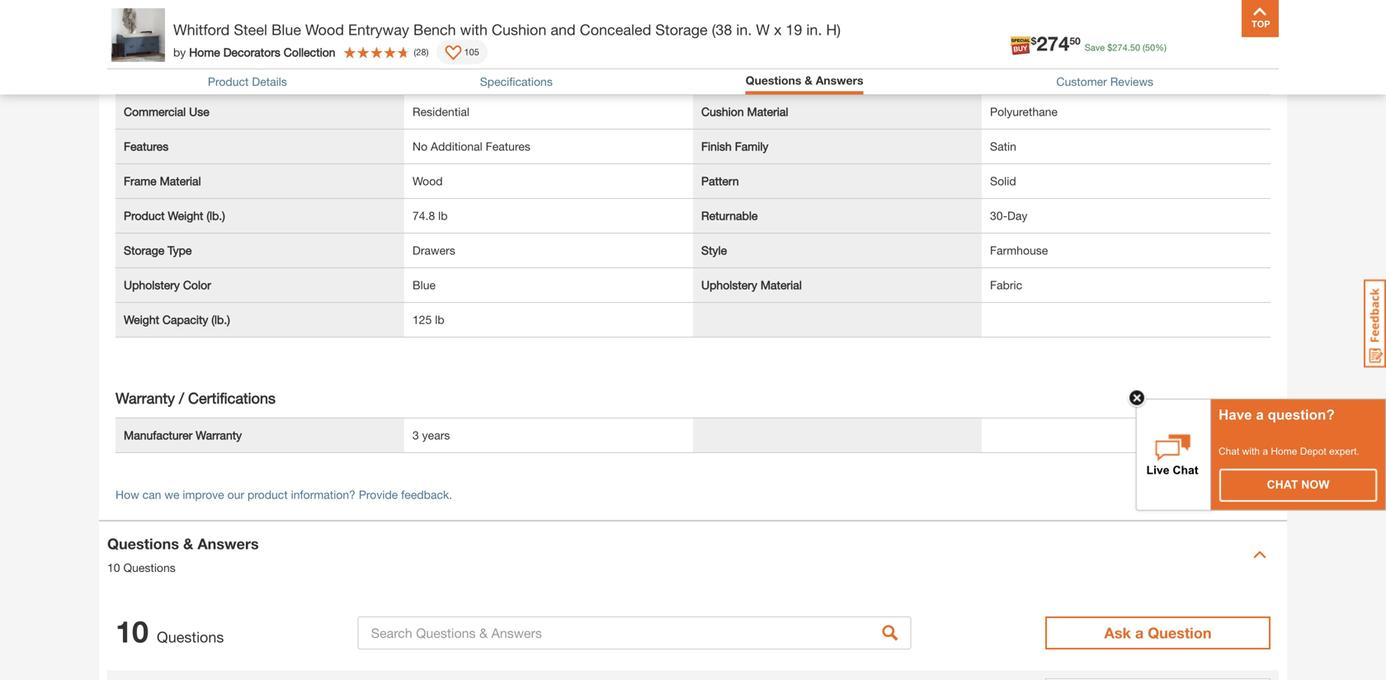 Task type: vqa. For each thing, say whether or not it's contained in the screenshot.


Task type: locate. For each thing, give the bounding box(es) containing it.
0 horizontal spatial product
[[124, 209, 165, 222]]

& inside the questions & answers 10 questions
[[183, 535, 193, 552]]

2 vertical spatial material
[[761, 278, 802, 292]]

weight down frame material
[[168, 209, 203, 222]]

whitford steel blue wood entryway bench with cushion and concealed storage (38 in. w x 19 in. h)
[[173, 21, 841, 38]]

1 upholstery from the left
[[124, 278, 180, 292]]

color up commercial
[[124, 70, 152, 84]]

material for frame material
[[160, 174, 201, 188]]

1 horizontal spatial wood
[[413, 174, 443, 188]]

finish family
[[701, 139, 769, 153]]

1 horizontal spatial back
[[456, 35, 482, 49]]

0 vertical spatial 10
[[107, 561, 120, 574]]

storage up upholstery color
[[124, 243, 164, 257]]

in. left 'h)'
[[807, 21, 822, 38]]

0 vertical spatial cushion
[[492, 21, 547, 38]]

have a question?
[[1219, 407, 1335, 423]]

storage
[[656, 21, 708, 38], [124, 243, 164, 257]]

chat now link
[[1221, 470, 1377, 501]]

features
[[124, 139, 169, 153], [486, 139, 531, 153]]

1 horizontal spatial (
[[1143, 42, 1145, 53]]

satin
[[990, 139, 1017, 153]]

questions & answers
[[746, 73, 864, 87]]

answers inside the questions & answers 10 questions
[[198, 535, 259, 552]]

1 horizontal spatial cushion
[[701, 105, 744, 118]]

1 vertical spatial family
[[735, 139, 769, 153]]

1 horizontal spatial storage
[[656, 21, 708, 38]]

0 horizontal spatial warranty
[[116, 389, 175, 407]]

$ up steel blue
[[1031, 35, 1037, 47]]

depot
[[1300, 446, 1327, 457]]

weight down upholstery color
[[124, 313, 159, 326]]

cushion
[[492, 21, 547, 38], [701, 105, 744, 118]]

0 horizontal spatial wood
[[305, 21, 344, 38]]

farmhouse
[[990, 243, 1048, 257]]

a inside button
[[1135, 624, 1144, 641]]

50 left save
[[1070, 35, 1081, 47]]

specifications
[[480, 75, 553, 88]]

back down arms
[[124, 35, 150, 49]]

1 vertical spatial warranty
[[196, 428, 242, 442]]

0 horizontal spatial color
[[124, 70, 152, 84]]

0 horizontal spatial answers
[[198, 535, 259, 552]]

ask
[[1105, 624, 1131, 641]]

back right without
[[456, 35, 482, 49]]

1 horizontal spatial upholstery
[[701, 278, 758, 292]]

customer reviews button
[[1057, 75, 1154, 88], [1057, 75, 1154, 88]]

1 vertical spatial lb
[[435, 313, 445, 326]]

Search Questions & Answers text field
[[358, 616, 912, 649]]

steel down 'backless'
[[990, 70, 1016, 84]]

274 right save
[[1113, 42, 1128, 53]]

0 vertical spatial answers
[[816, 73, 864, 87]]

$ 274 50
[[1031, 31, 1081, 55]]

0 vertical spatial material
[[747, 105, 789, 118]]

a right "chat"
[[1263, 446, 1268, 457]]

family for color family
[[155, 70, 189, 84]]

0 vertical spatial with
[[460, 21, 488, 38]]

no
[[413, 139, 428, 153]]

upholstery material
[[701, 278, 802, 292]]

product details button
[[208, 75, 287, 88], [208, 75, 287, 88]]

2 horizontal spatial back
[[701, 35, 728, 49]]

family right finish
[[735, 139, 769, 153]]

with
[[460, 21, 488, 38], [1243, 446, 1260, 457]]

1 horizontal spatial with
[[1243, 446, 1260, 457]]

1 in. from the left
[[736, 21, 752, 38]]

125 lb
[[413, 313, 445, 326]]

a right have
[[1256, 407, 1264, 423]]

fabric
[[990, 278, 1023, 292]]

1 vertical spatial product
[[124, 209, 165, 222]]

warranty left /
[[116, 389, 175, 407]]

home down the 'whitford'
[[189, 45, 220, 59]]

1 vertical spatial (lb.)
[[212, 313, 230, 326]]

3
[[413, 428, 419, 442]]

2 features from the left
[[486, 139, 531, 153]]

save
[[1085, 42, 1105, 53]]

1 horizontal spatial &
[[805, 73, 813, 87]]

1 vertical spatial &
[[183, 535, 193, 552]]

have
[[1219, 407, 1252, 423]]

0 vertical spatial lb
[[438, 209, 448, 222]]

274 left save
[[1037, 31, 1070, 55]]

0 horizontal spatial cushion
[[492, 21, 547, 38]]

back
[[124, 35, 150, 49], [456, 35, 482, 49], [701, 35, 728, 49]]

0 horizontal spatial steel
[[234, 21, 267, 38]]

0 vertical spatial product
[[208, 75, 249, 88]]

3 back from the left
[[701, 35, 728, 49]]

10
[[107, 561, 120, 574], [116, 613, 149, 649]]

chat now
[[1267, 478, 1330, 491]]

)
[[426, 47, 429, 57]]

0 horizontal spatial back
[[124, 35, 150, 49]]

2 upholstery from the left
[[701, 278, 758, 292]]

0 horizontal spatial $
[[1031, 35, 1037, 47]]

answers down our
[[198, 535, 259, 552]]

wood up collection
[[305, 21, 344, 38]]

returnable
[[701, 209, 758, 222]]

answers for questions & answers
[[816, 73, 864, 87]]

( right .
[[1143, 42, 1145, 53]]

50 right .
[[1145, 42, 1156, 53]]

upholstery down storage type
[[124, 278, 180, 292]]

answers down 'h)'
[[816, 73, 864, 87]]

information?
[[291, 488, 356, 501]]

1 vertical spatial color
[[183, 278, 211, 292]]

our
[[227, 488, 244, 501]]

1 horizontal spatial product
[[208, 75, 249, 88]]

1 horizontal spatial warranty
[[196, 428, 242, 442]]

customer
[[1057, 75, 1107, 88]]

1 vertical spatial weight
[[124, 313, 159, 326]]

(
[[1143, 42, 1145, 53], [414, 47, 416, 57]]

color up capacity
[[183, 278, 211, 292]]

0 horizontal spatial in.
[[736, 21, 752, 38]]

0 vertical spatial &
[[805, 73, 813, 87]]

entryway
[[348, 21, 409, 38]]

no additional features
[[413, 139, 531, 153]]

frame material
[[124, 174, 201, 188]]

0 horizontal spatial weight
[[124, 313, 159, 326]]

1 vertical spatial answers
[[198, 535, 259, 552]]

product for product weight (lb.)
[[124, 209, 165, 222]]

1 back from the left
[[124, 35, 150, 49]]

0 vertical spatial type
[[731, 35, 755, 49]]

28
[[416, 47, 426, 57]]

1 vertical spatial 10
[[116, 613, 149, 649]]

provide
[[359, 488, 398, 501]]

with right "chat"
[[1243, 446, 1260, 457]]

0 horizontal spatial 50
[[1070, 35, 1081, 47]]

steel up "decorators"
[[234, 21, 267, 38]]

1 horizontal spatial in.
[[807, 21, 822, 38]]

0 vertical spatial family
[[155, 70, 189, 84]]

with up 105
[[460, 21, 488, 38]]

1 horizontal spatial weight
[[168, 209, 203, 222]]

274
[[1037, 31, 1070, 55], [1113, 42, 1128, 53]]

1 horizontal spatial type
[[731, 35, 755, 49]]

steel
[[234, 21, 267, 38], [990, 70, 1016, 84]]

30-day
[[990, 209, 1028, 222]]

0 vertical spatial (lb.)
[[207, 209, 225, 222]]

1 horizontal spatial family
[[735, 139, 769, 153]]

1 vertical spatial home
[[1271, 446, 1298, 457]]

& for questions & answers
[[805, 73, 813, 87]]

1 vertical spatial material
[[160, 174, 201, 188]]

features right additional
[[486, 139, 531, 153]]

1 features from the left
[[124, 139, 169, 153]]

0 horizontal spatial home
[[189, 45, 220, 59]]

0 horizontal spatial storage
[[124, 243, 164, 257]]

1 vertical spatial wood
[[413, 174, 443, 188]]

lb right 125
[[435, 313, 445, 326]]

a right ask
[[1135, 624, 1144, 641]]

backless
[[990, 35, 1037, 49]]

1 horizontal spatial answers
[[816, 73, 864, 87]]

product image image
[[111, 8, 165, 62]]

$ right save
[[1108, 42, 1113, 53]]

a
[[1256, 407, 1264, 423], [1263, 446, 1268, 457], [1135, 624, 1144, 641]]

back for back
[[124, 35, 150, 49]]

0 vertical spatial warranty
[[116, 389, 175, 407]]

wood up 74.8 lb
[[413, 174, 443, 188]]

features up frame
[[124, 139, 169, 153]]

blue
[[272, 21, 301, 38], [413, 70, 436, 84], [1020, 70, 1043, 84], [413, 278, 436, 292]]

blue down 28
[[413, 70, 436, 84]]

feedback link image
[[1364, 279, 1386, 368]]

type for storage type
[[168, 243, 192, 257]]

questions & answers button
[[746, 73, 864, 90], [746, 73, 864, 87]]

material for upholstery material
[[761, 278, 802, 292]]

cushion left and
[[492, 21, 547, 38]]

in. left w in the right top of the page
[[736, 21, 752, 38]]

in.
[[736, 21, 752, 38], [807, 21, 822, 38]]

product for product details
[[208, 75, 249, 88]]

a for question
[[1135, 624, 1144, 641]]

display image
[[445, 45, 462, 62]]

$
[[1031, 35, 1037, 47], [1108, 42, 1113, 53]]

0 vertical spatial home
[[189, 45, 220, 59]]

ask a question
[[1105, 624, 1212, 641]]

1 horizontal spatial features
[[486, 139, 531, 153]]

0 horizontal spatial family
[[155, 70, 189, 84]]

by
[[173, 45, 186, 59]]

0 horizontal spatial &
[[183, 535, 193, 552]]

0 vertical spatial steel
[[234, 21, 267, 38]]

lb right "74.8"
[[438, 209, 448, 222]]

storage left (38
[[656, 21, 708, 38]]

warranty
[[116, 389, 175, 407], [196, 428, 242, 442]]

2 horizontal spatial 50
[[1145, 42, 1156, 53]]

0 horizontal spatial type
[[168, 243, 192, 257]]

1 vertical spatial a
[[1263, 446, 1268, 457]]

family
[[155, 70, 189, 84], [735, 139, 769, 153]]

home left depot
[[1271, 446, 1298, 457]]

1 horizontal spatial steel
[[990, 70, 1016, 84]]

0 horizontal spatial with
[[460, 21, 488, 38]]

0 vertical spatial storage
[[656, 21, 708, 38]]

product down frame
[[124, 209, 165, 222]]

$ inside $ 274 50
[[1031, 35, 1037, 47]]

upholstery down style
[[701, 278, 758, 292]]

material
[[747, 105, 789, 118], [160, 174, 201, 188], [761, 278, 802, 292]]

color
[[124, 70, 152, 84], [183, 278, 211, 292]]

back up color/finish
[[701, 35, 728, 49]]

1 horizontal spatial 50
[[1130, 42, 1141, 53]]

type left w in the right top of the page
[[731, 35, 755, 49]]

wood
[[305, 21, 344, 38], [413, 174, 443, 188]]

0 vertical spatial a
[[1256, 407, 1264, 423]]

warranty down certifications
[[196, 428, 242, 442]]

now
[[1302, 478, 1330, 491]]

( left the )
[[414, 47, 416, 57]]

2 vertical spatial a
[[1135, 624, 1144, 641]]

cushion up finish
[[701, 105, 744, 118]]

answers
[[816, 73, 864, 87], [198, 535, 259, 552]]

type down product weight (lb.)
[[168, 243, 192, 257]]

(lb.) for product weight (lb.)
[[207, 209, 225, 222]]

concealed
[[580, 21, 651, 38]]

weight
[[168, 209, 203, 222], [124, 313, 159, 326]]

family for finish family
[[735, 139, 769, 153]]

a for question?
[[1256, 407, 1264, 423]]

family down by
[[155, 70, 189, 84]]

product down "decorators"
[[208, 75, 249, 88]]

upholstery
[[124, 278, 180, 292], [701, 278, 758, 292]]

0 horizontal spatial features
[[124, 139, 169, 153]]

1 vertical spatial type
[[168, 243, 192, 257]]

ask a question button
[[1046, 616, 1271, 649]]

questions & answers 10 questions
[[107, 535, 259, 574]]

expert.
[[1330, 446, 1360, 457]]

polyurethane
[[990, 105, 1058, 118]]

50 left %)
[[1130, 42, 1141, 53]]

0 horizontal spatial upholstery
[[124, 278, 180, 292]]



Task type: describe. For each thing, give the bounding box(es) containing it.
w
[[756, 21, 770, 38]]

how
[[116, 488, 139, 501]]

1 horizontal spatial color
[[183, 278, 211, 292]]

1 vertical spatial cushion
[[701, 105, 744, 118]]

0 vertical spatial color
[[124, 70, 152, 84]]

capacity
[[163, 313, 208, 326]]

weight capacity (lb.)
[[124, 313, 230, 326]]

type for back type
[[731, 35, 755, 49]]

can
[[142, 488, 161, 501]]

1 horizontal spatial $
[[1108, 42, 1113, 53]]

1 vertical spatial steel
[[990, 70, 1016, 84]]

pattern
[[701, 174, 739, 188]]

we
[[165, 488, 179, 501]]

0 vertical spatial weight
[[168, 209, 203, 222]]

steel blue
[[990, 70, 1043, 84]]

bench
[[413, 21, 456, 38]]

upholstery for upholstery color
[[124, 278, 180, 292]]

105
[[464, 47, 479, 57]]

material for cushion material
[[747, 105, 789, 118]]

1 vertical spatial storage
[[124, 243, 164, 257]]

0 vertical spatial wood
[[305, 21, 344, 38]]

( 28 )
[[414, 47, 429, 57]]

19
[[786, 21, 803, 38]]

105 button
[[437, 40, 488, 64]]

74.8 lb
[[413, 209, 448, 222]]

& for questions & answers 10 questions
[[183, 535, 193, 552]]

h)
[[826, 21, 841, 38]]

blue up 'polyurethane'
[[1020, 70, 1043, 84]]

frame
[[124, 174, 157, 188]]

1 horizontal spatial 274
[[1113, 42, 1128, 53]]

additional
[[431, 139, 483, 153]]

2 in. from the left
[[807, 21, 822, 38]]

questions inside 10 questions
[[157, 628, 224, 646]]

2 back from the left
[[456, 35, 482, 49]]

1 vertical spatial with
[[1243, 446, 1260, 457]]

3 years
[[413, 428, 450, 442]]

style
[[701, 243, 727, 257]]

color family
[[124, 70, 189, 84]]

chat
[[1267, 478, 1298, 491]]

years
[[422, 428, 450, 442]]

cushion material
[[701, 105, 789, 118]]

drawers
[[413, 243, 455, 257]]

commercial
[[124, 105, 186, 118]]

chat
[[1219, 446, 1240, 457]]

how can we improve our product information? provide feedback.
[[116, 488, 452, 501]]

upholstery for upholstery material
[[701, 278, 758, 292]]

back for back type
[[701, 35, 728, 49]]

lb for 74.8 lb
[[438, 209, 448, 222]]

product details
[[208, 75, 287, 88]]

color/finish
[[701, 70, 764, 84]]

how can we improve our product information? provide feedback. link
[[116, 488, 452, 501]]

manufacturer warranty
[[124, 428, 242, 442]]

commercial use
[[124, 105, 209, 118]]

improve
[[183, 488, 224, 501]]

upholstery color
[[124, 278, 211, 292]]

30-
[[990, 209, 1008, 222]]

manufacturer
[[124, 428, 192, 442]]

residential
[[413, 105, 470, 118]]

(lb.) for weight capacity (lb.)
[[212, 313, 230, 326]]

back type
[[701, 35, 755, 49]]

caret image
[[1254, 548, 1267, 561]]

0 horizontal spatial (
[[414, 47, 416, 57]]

whitford
[[173, 21, 230, 38]]

product
[[248, 488, 288, 501]]

collection
[[284, 45, 336, 59]]

product weight (lb.)
[[124, 209, 225, 222]]

answers for questions & answers 10 questions
[[198, 535, 259, 552]]

x
[[774, 21, 782, 38]]

decorators
[[223, 45, 281, 59]]

customer reviews
[[1057, 75, 1154, 88]]

details
[[252, 75, 287, 88]]

question?
[[1268, 407, 1335, 423]]

10 inside the questions & answers 10 questions
[[107, 561, 120, 574]]

50 inside $ 274 50
[[1070, 35, 1081, 47]]

save $ 274 . 50 ( 50 %)
[[1085, 42, 1167, 53]]

top button
[[1242, 0, 1279, 37]]

day
[[1008, 209, 1028, 222]]

storage type
[[124, 243, 192, 257]]

feedback.
[[401, 488, 452, 501]]

1 horizontal spatial home
[[1271, 446, 1298, 457]]

use
[[189, 105, 209, 118]]

arms
[[124, 1, 151, 14]]

and
[[551, 21, 576, 38]]

without
[[413, 35, 453, 49]]

without back
[[413, 35, 482, 49]]

%)
[[1156, 42, 1167, 53]]

finish
[[701, 139, 732, 153]]

solid
[[990, 174, 1016, 188]]

74.8
[[413, 209, 435, 222]]

0 horizontal spatial 274
[[1037, 31, 1070, 55]]

chat with a home depot expert.
[[1219, 446, 1360, 457]]

certifications
[[188, 389, 276, 407]]

.
[[1128, 42, 1130, 53]]

blue up 125
[[413, 278, 436, 292]]

warranty / certifications
[[116, 389, 276, 407]]

by home decorators collection
[[173, 45, 336, 59]]

blue up collection
[[272, 21, 301, 38]]

reviews
[[1111, 75, 1154, 88]]

lb for 125 lb
[[435, 313, 445, 326]]

125
[[413, 313, 432, 326]]



